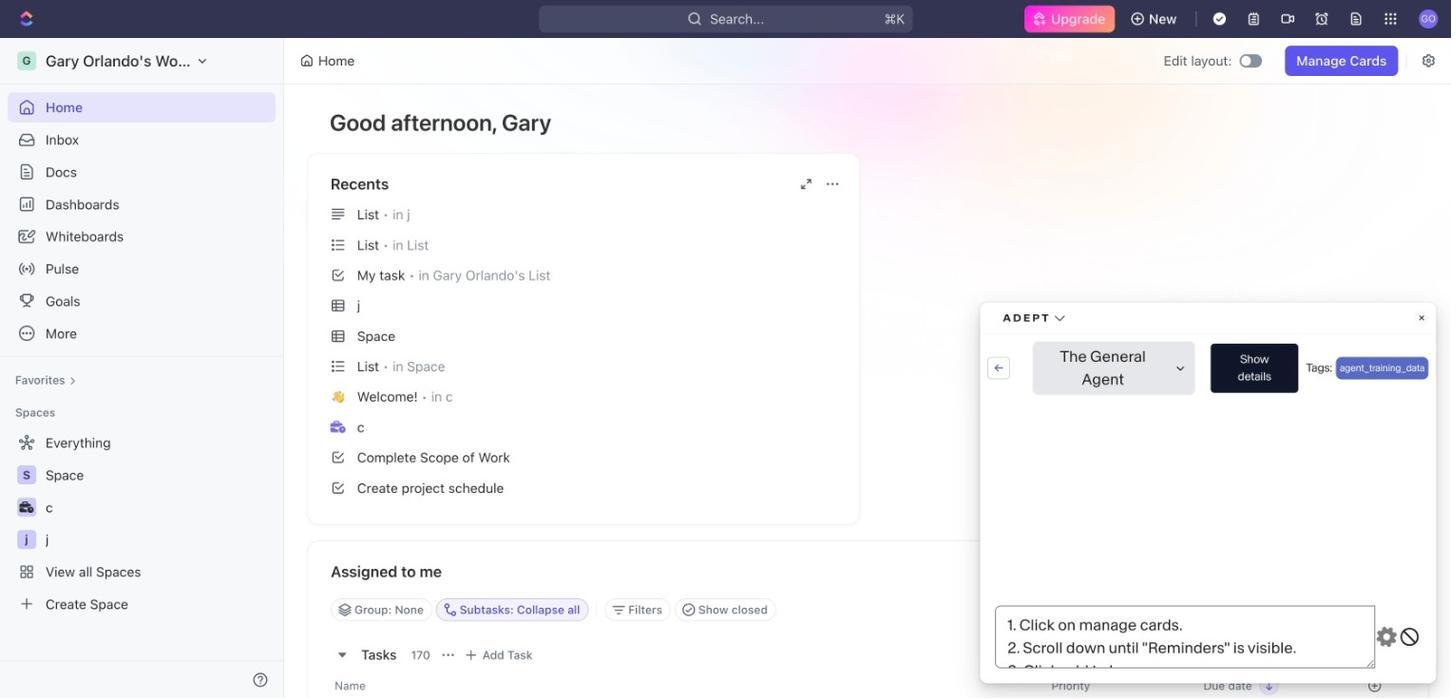 Task type: describe. For each thing, give the bounding box(es) containing it.
j, , element
[[17, 530, 36, 549]]

space, , element
[[17, 466, 36, 485]]

sidebar navigation
[[0, 38, 288, 699]]

tree inside sidebar navigation
[[8, 428, 276, 620]]



Task type: locate. For each thing, give the bounding box(es) containing it.
tree
[[8, 428, 276, 620]]

business time image
[[19, 502, 34, 513]]

gary orlando's workspace, , element
[[17, 51, 36, 70]]

Search tasks... text field
[[1140, 596, 1330, 624]]

business time image
[[331, 421, 346, 434]]



Task type: vqa. For each thing, say whether or not it's contained in the screenshot.
"hide closed" 'button' at the top of the page
no



